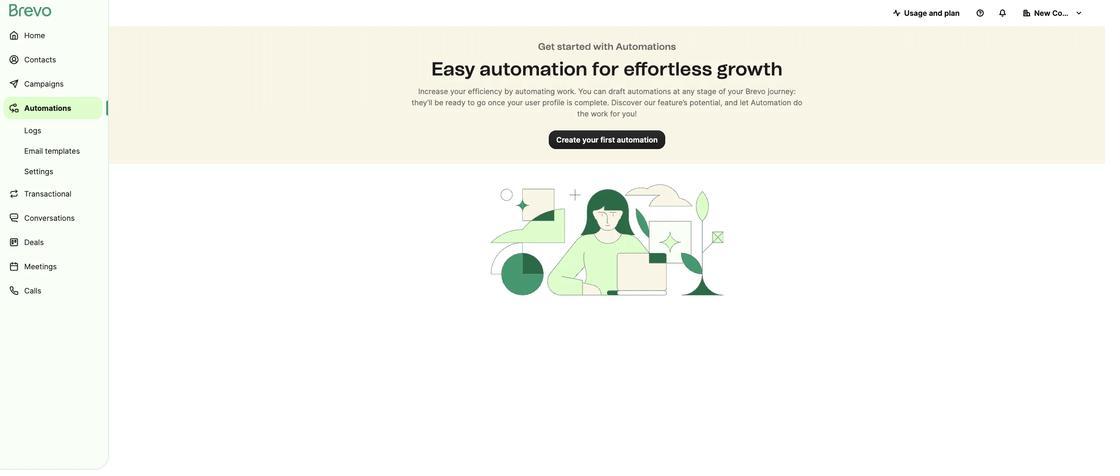 Task type: locate. For each thing, give the bounding box(es) containing it.
settings
[[24, 167, 53, 176]]

automations up logs 'link'
[[24, 103, 71, 113]]

profile
[[543, 98, 565, 107]]

at
[[673, 87, 680, 96]]

and left let
[[725, 98, 738, 107]]

do
[[794, 98, 803, 107]]

0 horizontal spatial automation
[[480, 58, 588, 80]]

you
[[578, 87, 592, 96]]

contacts link
[[4, 48, 103, 71]]

automations
[[616, 41, 676, 52], [24, 103, 71, 113]]

to
[[468, 98, 475, 107]]

1 horizontal spatial and
[[929, 8, 943, 18]]

templates
[[45, 146, 80, 156]]

and inside increase your efficiency by automating work. you can draft automations at any stage of your brevo journey: they'll be ready to go once your user profile is complete. discover our feature's potential, and let automation do the work for you!
[[725, 98, 738, 107]]

let
[[740, 98, 749, 107]]

0 vertical spatial and
[[929, 8, 943, 18]]

1 vertical spatial automation
[[617, 135, 658, 144]]

usage
[[904, 8, 927, 18]]

campaigns link
[[4, 73, 103, 95]]

company
[[1053, 8, 1087, 18]]

for left the you!
[[610, 109, 620, 118]]

and left plan
[[929, 8, 943, 18]]

0 horizontal spatial and
[[725, 98, 738, 107]]

work
[[591, 109, 608, 118]]

get started with automations
[[538, 41, 676, 52]]

1 horizontal spatial automations
[[616, 41, 676, 52]]

for
[[592, 58, 619, 80], [610, 109, 620, 118]]

first
[[601, 135, 615, 144]]

plan
[[945, 8, 960, 18]]

increase your efficiency by automating work. you can draft automations at any stage of your brevo journey: they'll be ready to go once your user profile is complete. discover our feature's potential, and let automation do the work for you!
[[412, 87, 803, 118]]

calls
[[24, 286, 41, 295]]

stage
[[697, 87, 717, 96]]

your right of
[[728, 87, 744, 96]]

home
[[24, 31, 45, 40]]

automations up effortless
[[616, 41, 676, 52]]

efficiency
[[468, 87, 502, 96]]

deals link
[[4, 231, 103, 254]]

0 horizontal spatial automations
[[24, 103, 71, 113]]

your
[[450, 87, 466, 96], [728, 87, 744, 96], [507, 98, 523, 107], [583, 135, 599, 144]]

automation
[[480, 58, 588, 80], [617, 135, 658, 144]]

calls link
[[4, 280, 103, 302]]

automation down the you!
[[617, 135, 658, 144]]

1 horizontal spatial automation
[[617, 135, 658, 144]]

with
[[593, 41, 614, 52]]

email
[[24, 146, 43, 156]]

logs link
[[4, 121, 103, 140]]

increase
[[418, 87, 448, 96]]

started
[[557, 41, 591, 52]]

campaigns
[[24, 79, 64, 89]]

potential,
[[690, 98, 723, 107]]

and
[[929, 8, 943, 18], [725, 98, 738, 107]]

automations
[[628, 87, 671, 96]]

effortless
[[624, 58, 712, 80]]

for down get started with automations
[[592, 58, 619, 80]]

meetings link
[[4, 255, 103, 278]]

1 vertical spatial and
[[725, 98, 738, 107]]

deals
[[24, 238, 44, 247]]

automation inside button
[[617, 135, 658, 144]]

automating
[[515, 87, 555, 96]]

transactional link
[[4, 183, 103, 205]]

of
[[719, 87, 726, 96]]

usage and plan
[[904, 8, 960, 18]]

discover
[[612, 98, 642, 107]]

go
[[477, 98, 486, 107]]

1 vertical spatial automations
[[24, 103, 71, 113]]

your left first
[[583, 135, 599, 144]]

feature's
[[658, 98, 688, 107]]

the
[[577, 109, 589, 118]]

automation up automating
[[480, 58, 588, 80]]

any
[[682, 87, 695, 96]]

work.
[[557, 87, 576, 96]]

1 vertical spatial for
[[610, 109, 620, 118]]



Task type: vqa. For each thing, say whether or not it's contained in the screenshot.
'Automations' to the left
yes



Task type: describe. For each thing, give the bounding box(es) containing it.
brevo
[[746, 87, 766, 96]]

create your first automation button
[[549, 130, 665, 149]]

conversations link
[[4, 207, 103, 229]]

easy automation for effortless growth
[[432, 58, 783, 80]]

they'll
[[412, 98, 433, 107]]

by
[[505, 87, 513, 96]]

is
[[567, 98, 573, 107]]

and inside button
[[929, 8, 943, 18]]

logs
[[24, 126, 41, 135]]

usage and plan button
[[886, 4, 967, 22]]

create your first automation
[[556, 135, 658, 144]]

complete.
[[575, 98, 609, 107]]

growth
[[717, 58, 783, 80]]

home link
[[4, 24, 103, 47]]

conversations
[[24, 213, 75, 223]]

new company button
[[1016, 4, 1090, 22]]

email templates link
[[4, 142, 103, 160]]

your up ready
[[450, 87, 466, 96]]

can
[[594, 87, 606, 96]]

automations link
[[4, 97, 103, 119]]

for inside increase your efficiency by automating work. you can draft automations at any stage of your brevo journey: they'll be ready to go once your user profile is complete. discover our feature's potential, and let automation do the work for you!
[[610, 109, 620, 118]]

journey:
[[768, 87, 796, 96]]

user
[[525, 98, 540, 107]]

automation
[[751, 98, 791, 107]]

0 vertical spatial for
[[592, 58, 619, 80]]

contacts
[[24, 55, 56, 64]]

ready
[[446, 98, 466, 107]]

get
[[538, 41, 555, 52]]

meetings
[[24, 262, 57, 271]]

0 vertical spatial automation
[[480, 58, 588, 80]]

easy
[[432, 58, 475, 80]]

transactional
[[24, 189, 71, 199]]

our
[[644, 98, 656, 107]]

new
[[1035, 8, 1051, 18]]

create
[[556, 135, 581, 144]]

settings link
[[4, 162, 103, 181]]

be
[[435, 98, 444, 107]]

your inside button
[[583, 135, 599, 144]]

once
[[488, 98, 505, 107]]

new company
[[1035, 8, 1087, 18]]

0 vertical spatial automations
[[616, 41, 676, 52]]

your down by
[[507, 98, 523, 107]]

email templates
[[24, 146, 80, 156]]

you!
[[622, 109, 637, 118]]

draft
[[609, 87, 626, 96]]



